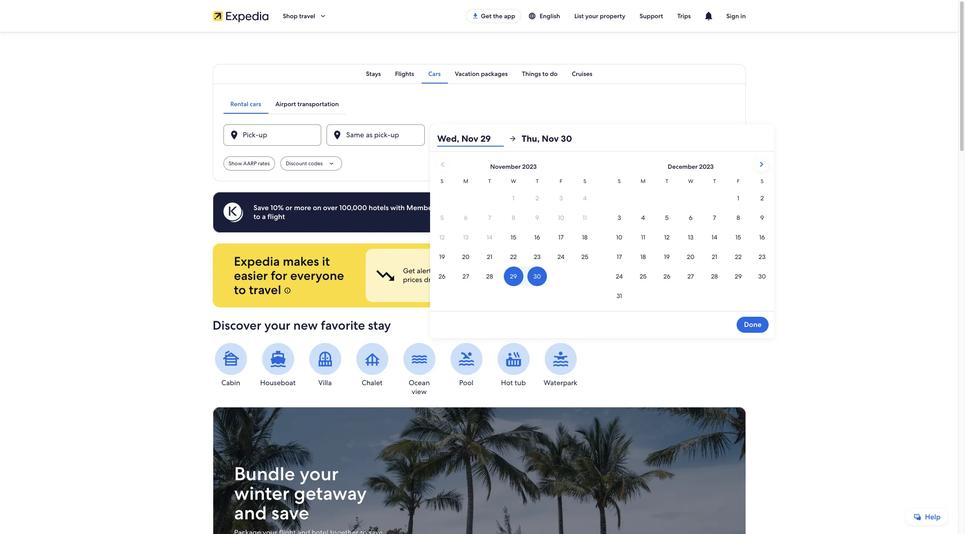 Task type: vqa. For each thing, say whether or not it's contained in the screenshot.
right 15 button
no



Task type: locate. For each thing, give the bounding box(es) containing it.
download the app button image
[[472, 12, 479, 20]]

tab list
[[213, 64, 746, 84], [223, 94, 346, 114]]

airport transportation
[[275, 100, 339, 108]]

winter
[[234, 481, 289, 506]]

get
[[481, 12, 492, 20], [403, 266, 415, 276]]

0 horizontal spatial w
[[511, 178, 516, 185]]

waterpark
[[544, 378, 578, 388]]

0 vertical spatial tab list
[[213, 64, 746, 84]]

over
[[323, 203, 338, 212]]

up
[[526, 203, 534, 212]]

earn airline miles and one key rewards
[[657, 266, 725, 284]]

travel sale activities deals image
[[213, 407, 746, 534]]

get right download the app button icon
[[481, 12, 492, 20]]

nov inside "button"
[[462, 133, 479, 144]]

ocean view button
[[401, 343, 438, 396]]

to left 10%
[[254, 212, 260, 221]]

2 vertical spatial save
[[271, 501, 309, 525]]

more
[[294, 203, 311, 212]]

to right +
[[598, 266, 604, 276]]

expedia logo image
[[213, 10, 269, 22]]

1 vertical spatial your
[[264, 317, 291, 333]]

m for november 2023
[[464, 178, 469, 185]]

1 horizontal spatial save
[[510, 203, 524, 212]]

w down december 2023
[[688, 178, 694, 185]]

english
[[540, 12, 560, 20]]

flight right if at left
[[442, 266, 459, 276]]

small image
[[528, 12, 536, 20]]

list your property
[[575, 12, 626, 20]]

2023 right november
[[522, 163, 537, 171]]

2 horizontal spatial your
[[586, 12, 599, 20]]

bundle inside bundle your winter getaway and save
[[234, 462, 295, 486]]

november 2023
[[490, 163, 537, 171]]

1 vertical spatial save
[[530, 275, 544, 284]]

1 f from the left
[[560, 178, 563, 185]]

0 vertical spatial hotel
[[615, 203, 632, 212]]

2 horizontal spatial save
[[530, 275, 544, 284]]

0 vertical spatial travel
[[299, 12, 315, 20]]

done button
[[737, 317, 769, 333]]

1 horizontal spatial 30
[[561, 133, 572, 144]]

1 horizontal spatial f
[[737, 178, 740, 185]]

w down november 2023 at the right top
[[511, 178, 516, 185]]

0 horizontal spatial 2023
[[522, 163, 537, 171]]

2 vertical spatial your
[[299, 462, 339, 486]]

t down december
[[666, 178, 669, 185]]

to
[[543, 70, 549, 78], [536, 203, 543, 212], [254, 212, 260, 221], [598, 266, 604, 276], [234, 282, 246, 298]]

get inside get alerts if flight prices drop
[[403, 266, 415, 276]]

nov inside button
[[542, 133, 559, 144]]

previous month image
[[437, 159, 448, 170]]

0 horizontal spatial 29
[[465, 134, 473, 143]]

1 m from the left
[[464, 178, 469, 185]]

t down november 2023 at the right top
[[536, 178, 539, 185]]

1 w from the left
[[511, 178, 516, 185]]

29 left -
[[465, 134, 473, 143]]

on
[[313, 203, 321, 212]]

hotel right add
[[615, 203, 632, 212]]

ocean
[[409, 378, 430, 388]]

0 horizontal spatial a
[[262, 212, 266, 221]]

bundle inside bundle flight + hotel to save
[[530, 266, 553, 276]]

cabin button
[[213, 343, 249, 388]]

w
[[511, 178, 516, 185], [688, 178, 694, 185]]

hotel
[[615, 203, 632, 212], [579, 266, 596, 276]]

you
[[581, 203, 593, 212]]

t down november
[[488, 178, 491, 185]]

wed, nov 29
[[437, 133, 491, 144]]

bundle flight + hotel to save
[[530, 266, 604, 284]]

app
[[504, 12, 515, 20]]

wed, nov 29 button
[[437, 131, 504, 147]]

hotel inside save 10% or more on over 100,000 hotels with member prices. also, members save up to 30% when you add a hotel to a flight
[[615, 203, 632, 212]]

1 horizontal spatial m
[[641, 178, 646, 185]]

if
[[436, 266, 440, 276]]

discount
[[286, 160, 307, 167]]

thu, nov 30
[[522, 133, 572, 144]]

2023
[[522, 163, 537, 171], [699, 163, 714, 171]]

to down expedia on the left of the page
[[234, 282, 246, 298]]

30%
[[545, 203, 559, 212]]

in
[[741, 12, 746, 20]]

bundle your winter getaway and save main content
[[0, 32, 959, 534]]

2 2023 from the left
[[699, 163, 714, 171]]

1 vertical spatial hotel
[[579, 266, 596, 276]]

your inside bundle your winter getaway and save
[[299, 462, 339, 486]]

or
[[285, 203, 292, 212]]

pool
[[459, 378, 474, 388]]

houseboat
[[260, 378, 296, 388]]

1 2023 from the left
[[522, 163, 537, 171]]

30 right -
[[494, 134, 503, 143]]

2 t from the left
[[536, 178, 539, 185]]

your for bundle
[[299, 462, 339, 486]]

stay
[[368, 317, 391, 333]]

xsmall image
[[284, 287, 291, 294]]

0 horizontal spatial flight
[[268, 212, 285, 221]]

favorite
[[321, 317, 365, 333]]

getaway
[[294, 481, 367, 506]]

f for november 2023
[[560, 178, 563, 185]]

3 out of 3 element
[[619, 249, 741, 302]]

earn
[[657, 266, 671, 276]]

next month image
[[757, 159, 767, 170]]

the
[[493, 12, 503, 20]]

hotel inside bundle flight + hotel to save
[[579, 266, 596, 276]]

save inside bundle flight + hotel to save
[[530, 275, 544, 284]]

your for list
[[586, 12, 599, 20]]

for
[[271, 268, 287, 284]]

chalet
[[362, 378, 383, 388]]

get the app link
[[466, 9, 521, 23]]

1 vertical spatial bundle
[[234, 462, 295, 486]]

discover
[[213, 317, 262, 333]]

3 s from the left
[[618, 178, 621, 185]]

2 m from the left
[[641, 178, 646, 185]]

0 horizontal spatial travel
[[249, 282, 281, 298]]

get the app
[[481, 12, 515, 20]]

1 horizontal spatial get
[[481, 12, 492, 20]]

trailing image
[[319, 12, 327, 20]]

1 horizontal spatial 29
[[481, 133, 491, 144]]

save for bundle your winter getaway and save
[[271, 501, 309, 525]]

0 vertical spatial and
[[713, 266, 725, 276]]

chalet button
[[354, 343, 390, 388]]

-
[[475, 134, 478, 143]]

it
[[322, 253, 330, 269]]

1 horizontal spatial bundle
[[530, 266, 553, 276]]

30 inside button
[[561, 133, 572, 144]]

a
[[609, 203, 613, 212], [262, 212, 266, 221]]

get left alerts
[[403, 266, 415, 276]]

2 out of 3 element
[[492, 249, 614, 302]]

0 horizontal spatial f
[[560, 178, 563, 185]]

0 vertical spatial get
[[481, 12, 492, 20]]

1 horizontal spatial your
[[299, 462, 339, 486]]

0 horizontal spatial your
[[264, 317, 291, 333]]

1 horizontal spatial 2023
[[699, 163, 714, 171]]

travel left xsmall icon
[[249, 282, 281, 298]]

0 horizontal spatial hotel
[[579, 266, 596, 276]]

flight inside save 10% or more on over 100,000 hotels with member prices. also, members save up to 30% when you add a hotel to a flight
[[268, 212, 285, 221]]

stays
[[366, 70, 381, 78]]

rewards
[[686, 275, 712, 284]]

29 inside wed, nov 29 "button"
[[481, 133, 491, 144]]

1 s from the left
[[441, 178, 444, 185]]

1 horizontal spatial hotel
[[615, 203, 632, 212]]

1 horizontal spatial a
[[609, 203, 613, 212]]

hot tub
[[501, 378, 526, 388]]

0 vertical spatial bundle
[[530, 266, 553, 276]]

your inside list your property link
[[586, 12, 599, 20]]

save for bundle flight + hotel to save
[[530, 275, 544, 284]]

save inside bundle your winter getaway and save
[[271, 501, 309, 525]]

1 vertical spatial tab list
[[223, 94, 346, 114]]

+
[[573, 266, 577, 276]]

0 horizontal spatial and
[[234, 501, 267, 525]]

flights link
[[388, 64, 421, 84]]

1 horizontal spatial w
[[688, 178, 694, 185]]

s
[[441, 178, 444, 185], [584, 178, 587, 185], [618, 178, 621, 185], [761, 178, 764, 185]]

0 horizontal spatial m
[[464, 178, 469, 185]]

0 horizontal spatial save
[[271, 501, 309, 525]]

a left 10%
[[262, 212, 266, 221]]

show
[[229, 160, 242, 167]]

bundle for bundle your winter getaway and save
[[234, 462, 295, 486]]

hotel right +
[[579, 266, 596, 276]]

a right add
[[609, 203, 613, 212]]

0 horizontal spatial 30
[[494, 134, 503, 143]]

cabin
[[222, 378, 240, 388]]

airport transportation link
[[268, 94, 346, 114]]

29 right -
[[481, 133, 491, 144]]

0 vertical spatial save
[[510, 203, 524, 212]]

shop travel button
[[276, 5, 334, 27]]

0 horizontal spatial get
[[403, 266, 415, 276]]

1 vertical spatial travel
[[249, 282, 281, 298]]

travel left trailing "icon"
[[299, 12, 315, 20]]

1 horizontal spatial and
[[713, 266, 725, 276]]

2 f from the left
[[737, 178, 740, 185]]

ocean view
[[409, 378, 430, 396]]

things to do link
[[515, 64, 565, 84]]

0 vertical spatial your
[[586, 12, 599, 20]]

vacation packages
[[455, 70, 508, 78]]

rental
[[230, 100, 248, 108]]

w for december
[[688, 178, 694, 185]]

prices
[[403, 275, 422, 284]]

flight left or
[[268, 212, 285, 221]]

cruises
[[572, 70, 593, 78]]

cars link
[[421, 64, 448, 84]]

2 w from the left
[[688, 178, 694, 185]]

1 horizontal spatial flight
[[442, 266, 459, 276]]

list
[[575, 12, 584, 20]]

29
[[481, 133, 491, 144], [465, 134, 473, 143]]

2 horizontal spatial flight
[[554, 266, 571, 276]]

your for discover
[[264, 317, 291, 333]]

1 horizontal spatial travel
[[299, 12, 315, 20]]

november
[[490, 163, 521, 171]]

your
[[586, 12, 599, 20], [264, 317, 291, 333], [299, 462, 339, 486]]

3 t from the left
[[666, 178, 669, 185]]

0 horizontal spatial bundle
[[234, 462, 295, 486]]

2023 right december
[[699, 163, 714, 171]]

t
[[488, 178, 491, 185], [536, 178, 539, 185], [666, 178, 669, 185], [713, 178, 716, 185]]

29 inside "nov 29 - nov 30" button
[[465, 134, 473, 143]]

nov
[[462, 133, 479, 144], [542, 133, 559, 144], [450, 134, 463, 143], [479, 134, 493, 143]]

flight left +
[[554, 266, 571, 276]]

and inside "earn airline miles and one key rewards"
[[713, 266, 725, 276]]

30 right thu,
[[561, 133, 572, 144]]

travel inside dropdown button
[[299, 12, 315, 20]]

save
[[254, 203, 269, 212]]

1 vertical spatial and
[[234, 501, 267, 525]]

1 vertical spatial get
[[403, 266, 415, 276]]

t down december 2023
[[713, 178, 716, 185]]

december
[[668, 163, 698, 171]]

stays link
[[359, 64, 388, 84]]



Task type: describe. For each thing, give the bounding box(es) containing it.
list your property link
[[567, 8, 633, 24]]

1 t from the left
[[488, 178, 491, 185]]

expedia
[[234, 253, 280, 269]]

vacation packages link
[[448, 64, 515, 84]]

2023 for december 2023
[[699, 163, 714, 171]]

shop travel
[[283, 12, 315, 20]]

vacation
[[455, 70, 480, 78]]

10%
[[271, 203, 284, 212]]

view
[[412, 387, 427, 396]]

get for get alerts if flight prices drop
[[403, 266, 415, 276]]

things
[[522, 70, 541, 78]]

4 s from the left
[[761, 178, 764, 185]]

bundle for bundle flight + hotel to save
[[530, 266, 553, 276]]

wed,
[[437, 133, 459, 144]]

key
[[672, 275, 684, 284]]

sign in
[[727, 12, 746, 20]]

thu,
[[522, 133, 540, 144]]

things to do
[[522, 70, 558, 78]]

airport
[[275, 100, 296, 108]]

tub
[[515, 378, 526, 388]]

new
[[293, 317, 318, 333]]

pool button
[[448, 343, 485, 388]]

1 out of 3 element
[[366, 249, 487, 302]]

one
[[657, 275, 671, 284]]

rates
[[258, 160, 270, 167]]

bundle your winter getaway and save
[[234, 462, 367, 525]]

w for november
[[511, 178, 516, 185]]

rental cars link
[[223, 94, 268, 114]]

4 t from the left
[[713, 178, 716, 185]]

hot
[[501, 378, 513, 388]]

discover your new favorite stay
[[213, 317, 391, 333]]

sign in button
[[720, 5, 753, 27]]

property
[[600, 12, 626, 20]]

100,000
[[339, 203, 367, 212]]

and inside bundle your winter getaway and save
[[234, 501, 267, 525]]

communication center icon image
[[704, 11, 714, 21]]

packages
[[481, 70, 508, 78]]

members
[[477, 203, 508, 212]]

f for december 2023
[[737, 178, 740, 185]]

add
[[595, 203, 608, 212]]

to inside bundle flight + hotel to save
[[598, 266, 604, 276]]

tab list containing rental cars
[[223, 94, 346, 114]]

trips
[[678, 12, 691, 20]]

hotels
[[369, 203, 389, 212]]

transportation
[[298, 100, 339, 108]]

to left "do"
[[543, 70, 549, 78]]

drop
[[424, 275, 439, 284]]

travel inside expedia makes it easier for everyone to travel
[[249, 282, 281, 298]]

tab list containing stays
[[213, 64, 746, 84]]

discount codes
[[286, 160, 323, 167]]

also,
[[459, 203, 475, 212]]

done
[[744, 320, 762, 329]]

sign
[[727, 12, 739, 20]]

save 10% or more on over 100,000 hotels with member prices. also, members save up to 30% when you add a hotel to a flight
[[254, 203, 632, 221]]

do
[[550, 70, 558, 78]]

get for get the app
[[481, 12, 492, 20]]

flight inside bundle flight + hotel to save
[[554, 266, 571, 276]]

support link
[[633, 8, 670, 24]]

save inside save 10% or more on over 100,000 hotels with member prices. also, members save up to 30% when you add a hotel to a flight
[[510, 203, 524, 212]]

2023 for november 2023
[[522, 163, 537, 171]]

flight inside get alerts if flight prices drop
[[442, 266, 459, 276]]

m for december 2023
[[641, 178, 646, 185]]

30 inside button
[[494, 134, 503, 143]]

get alerts if flight prices drop
[[403, 266, 459, 284]]

discount codes button
[[281, 156, 342, 171]]

waterpark button
[[542, 343, 579, 388]]

nov 29 - nov 30 button
[[430, 124, 528, 146]]

member
[[407, 203, 435, 212]]

everyone
[[290, 268, 344, 284]]

show aarp rates
[[229, 160, 270, 167]]

when
[[561, 203, 579, 212]]

trips link
[[670, 8, 698, 24]]

easier
[[234, 268, 268, 284]]

alerts
[[417, 266, 434, 276]]

makes
[[283, 253, 319, 269]]

to inside expedia makes it easier for everyone to travel
[[234, 282, 246, 298]]

airline
[[673, 266, 692, 276]]

cars
[[250, 100, 261, 108]]

codes
[[308, 160, 323, 167]]

shop
[[283, 12, 298, 20]]

to right up
[[536, 203, 543, 212]]

support
[[640, 12, 663, 20]]

2 s from the left
[[584, 178, 587, 185]]

december 2023
[[668, 163, 714, 171]]

cruises link
[[565, 64, 600, 84]]



